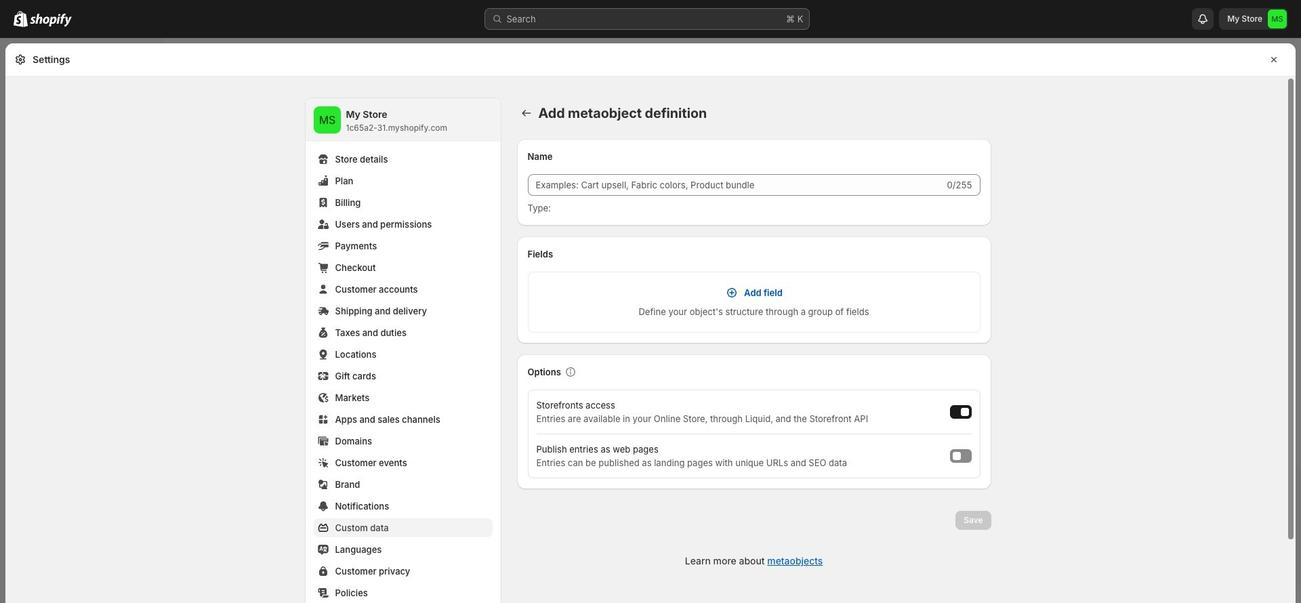 Task type: vqa. For each thing, say whether or not it's contained in the screenshot.
Point of Sale
no



Task type: locate. For each thing, give the bounding box(es) containing it.
shopify image
[[30, 14, 72, 27]]

1 vertical spatial my store image
[[313, 106, 341, 134]]

my store image inside shop settings menu element
[[313, 106, 341, 134]]

0 horizontal spatial my store image
[[313, 106, 341, 134]]

Examples: Cart upsell, Fabric colors, Product bundle text field
[[528, 174, 945, 196]]

my store image
[[1268, 9, 1287, 28], [313, 106, 341, 134]]

0 vertical spatial my store image
[[1268, 9, 1287, 28]]

toggle publishing entries as web pages image
[[953, 452, 961, 460]]

shopify image
[[14, 11, 28, 27]]

shop settings menu element
[[305, 98, 501, 603]]

toggle storefronts access image
[[961, 408, 969, 416]]



Task type: describe. For each thing, give the bounding box(es) containing it.
1 horizontal spatial my store image
[[1268, 9, 1287, 28]]

settings dialog
[[5, 43, 1296, 603]]



